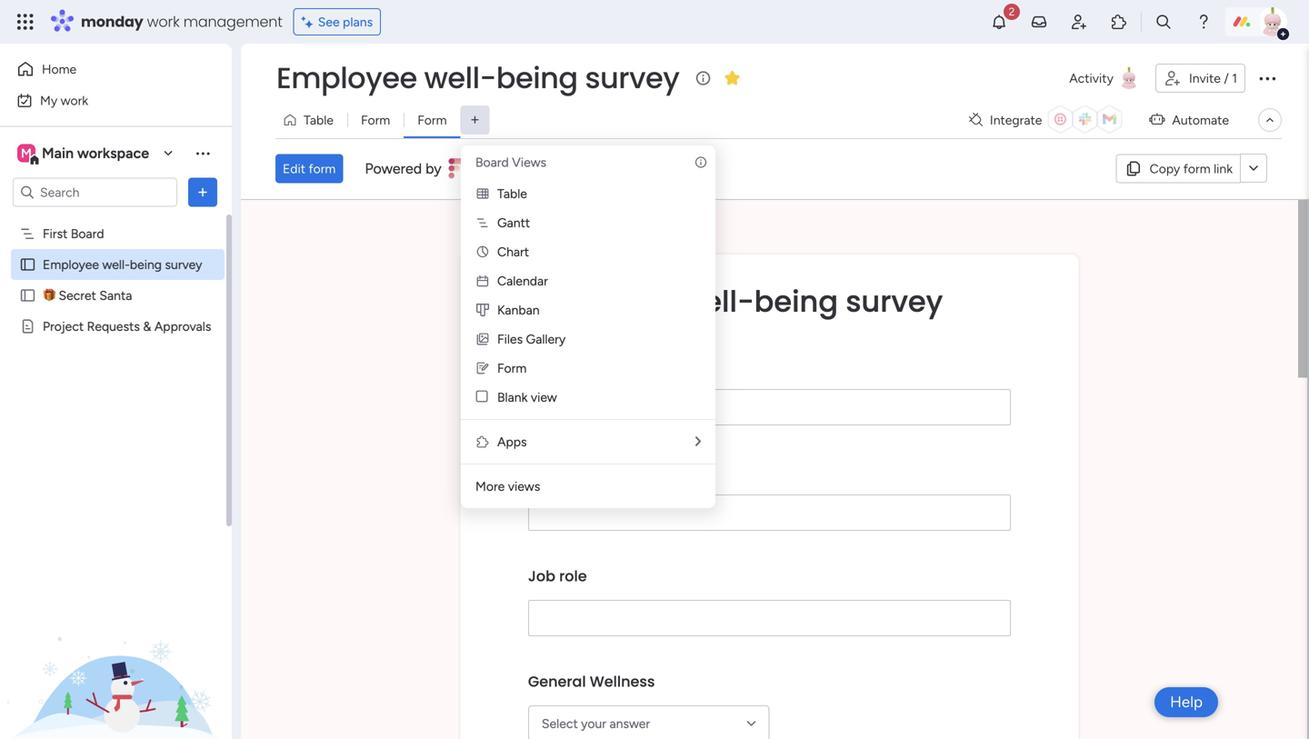 Task type: locate. For each thing, give the bounding box(es) containing it.
1 vertical spatial work
[[61, 93, 88, 108]]

invite
[[1190, 70, 1221, 86]]

1 vertical spatial public board image
[[19, 287, 36, 304]]

2 vertical spatial well-
[[680, 281, 755, 322]]

1 vertical spatial well-
[[102, 257, 130, 272]]

form button left add view "image"
[[404, 106, 461, 135]]

apps image right invite members icon
[[1111, 13, 1129, 31]]

form right edit
[[309, 161, 336, 176]]

2 form from the left
[[309, 161, 336, 176]]

1 horizontal spatial survey
[[585, 58, 680, 98]]

see plans button
[[294, 8, 381, 35]]

views
[[512, 155, 547, 170]]

employee well-being survey
[[277, 58, 680, 98], [43, 257, 202, 272], [528, 281, 943, 322]]

0 horizontal spatial employee
[[43, 257, 99, 272]]

2 name group from the top
[[528, 447, 1012, 553]]

well-
[[424, 58, 496, 98], [102, 257, 130, 272], [680, 281, 755, 322]]

management
[[183, 11, 283, 32]]

notifications image
[[991, 13, 1009, 31]]

0 vertical spatial being
[[496, 58, 578, 98]]

1 vertical spatial apps image
[[476, 435, 490, 449]]

select
[[542, 716, 578, 732]]

2 vertical spatial employee well-being survey
[[528, 281, 943, 322]]

form for edit
[[309, 161, 336, 176]]

copy
[[1150, 161, 1181, 176]]

1 vertical spatial survey
[[165, 257, 202, 272]]

public board image
[[19, 256, 36, 273], [19, 287, 36, 304]]

name group containing department
[[528, 447, 1012, 553]]

2 horizontal spatial form
[[498, 361, 527, 376]]

more
[[476, 479, 505, 494]]

table inside table button
[[304, 112, 334, 128]]

workforms logo image
[[449, 154, 552, 183]]

0 vertical spatial table
[[304, 112, 334, 128]]

employee
[[277, 58, 417, 98], [43, 257, 99, 272], [528, 281, 673, 322]]

form inside button
[[309, 161, 336, 176]]

0 vertical spatial work
[[147, 11, 180, 32]]

form left link
[[1184, 161, 1211, 176]]

form form
[[241, 200, 1308, 739]]

0 vertical spatial employee
[[277, 58, 417, 98]]

0 horizontal spatial form
[[361, 112, 390, 128]]

work right the my
[[61, 93, 88, 108]]

1 horizontal spatial board
[[476, 155, 509, 170]]

table
[[304, 112, 334, 128], [498, 186, 527, 201]]

form button
[[347, 106, 404, 135], [404, 106, 461, 135]]

🎁
[[43, 288, 55, 303]]

see
[[318, 14, 340, 30]]

0 horizontal spatial form
[[309, 161, 336, 176]]

2 horizontal spatial being
[[755, 281, 839, 322]]

1 form from the left
[[1184, 161, 1211, 176]]

options image
[[1257, 67, 1279, 89], [194, 183, 212, 201]]

1 horizontal spatial work
[[147, 11, 180, 32]]

1 horizontal spatial form
[[1184, 161, 1211, 176]]

survey
[[585, 58, 680, 98], [165, 257, 202, 272], [846, 281, 943, 322]]

1 vertical spatial employee
[[43, 257, 99, 272]]

board
[[476, 155, 509, 170], [71, 226, 104, 241]]

form left add view "image"
[[418, 112, 447, 128]]

table button
[[276, 106, 347, 135]]

list box
[[0, 215, 232, 588]]

0 horizontal spatial being
[[130, 257, 162, 272]]

form inside button
[[1184, 161, 1211, 176]]

integrate
[[990, 112, 1043, 128]]

1 vertical spatial board
[[71, 226, 104, 241]]

files gallery
[[498, 332, 566, 347]]

form
[[361, 112, 390, 128], [418, 112, 447, 128], [498, 361, 527, 376]]

workspace
[[77, 145, 149, 162]]

2 form button from the left
[[404, 106, 461, 135]]

0 vertical spatial apps image
[[1111, 13, 1129, 31]]

0 vertical spatial employee well-being survey
[[277, 58, 680, 98]]

options image right 1
[[1257, 67, 1279, 89]]

calendar
[[498, 273, 548, 289]]

2 vertical spatial survey
[[846, 281, 943, 322]]

0 horizontal spatial survey
[[165, 257, 202, 272]]

collapse board header image
[[1263, 113, 1278, 127]]

1 horizontal spatial table
[[498, 186, 527, 201]]

edit form button
[[276, 154, 343, 183]]

invite / 1
[[1190, 70, 1238, 86]]

table up edit form
[[304, 112, 334, 128]]

work right monday
[[147, 11, 180, 32]]

work
[[147, 11, 180, 32], [61, 93, 88, 108]]

work inside button
[[61, 93, 88, 108]]

link
[[1214, 161, 1233, 176]]

0 horizontal spatial table
[[304, 112, 334, 128]]

board left views at the left top
[[476, 155, 509, 170]]

more views
[[476, 479, 541, 494]]

monday work management
[[81, 11, 283, 32]]

0 horizontal spatial work
[[61, 93, 88, 108]]

apps
[[498, 434, 527, 450]]

job
[[528, 566, 556, 586]]

employee up gallery
[[528, 281, 673, 322]]

view
[[531, 390, 557, 405]]

name group containing job role
[[528, 553, 1012, 658]]

1 public board image from the top
[[19, 256, 36, 273]]

edit form
[[283, 161, 336, 176]]

employee down first board
[[43, 257, 99, 272]]

m
[[21, 146, 32, 161]]

1 horizontal spatial options image
[[1257, 67, 1279, 89]]

my work button
[[11, 86, 196, 115]]

autopilot image
[[1150, 108, 1166, 131]]

options image down workspace options image
[[194, 183, 212, 201]]

see plans
[[318, 14, 373, 30]]

form button up powered
[[347, 106, 404, 135]]

apps image left apps
[[476, 435, 490, 449]]

option
[[0, 217, 232, 221]]

0 vertical spatial public board image
[[19, 256, 36, 273]]

form up powered
[[361, 112, 390, 128]]

2 vertical spatial employee
[[528, 281, 673, 322]]

form up blank
[[498, 361, 527, 376]]

2 horizontal spatial employee
[[528, 281, 673, 322]]

3 name group from the top
[[528, 553, 1012, 658]]

automate
[[1173, 112, 1230, 128]]

invite / 1 button
[[1156, 64, 1246, 93]]

approvals
[[154, 319, 211, 334]]

🎁 secret santa
[[43, 288, 132, 303]]

1 vertical spatial table
[[498, 186, 527, 201]]

form
[[1184, 161, 1211, 176], [309, 161, 336, 176]]

4 name group from the top
[[528, 658, 1012, 739]]

2 public board image from the top
[[19, 287, 36, 304]]

employee up table button
[[277, 58, 417, 98]]

0 horizontal spatial options image
[[194, 183, 212, 201]]

1 vertical spatial employee well-being survey
[[43, 257, 202, 272]]

&
[[143, 319, 151, 334]]

0 vertical spatial well-
[[424, 58, 496, 98]]

0 horizontal spatial apps image
[[476, 435, 490, 449]]

remove from favorites image
[[723, 69, 742, 87]]

first
[[43, 226, 68, 241]]

chart
[[498, 244, 529, 260]]

2 vertical spatial being
[[755, 281, 839, 322]]

apps image
[[1111, 13, 1129, 31], [476, 435, 490, 449]]

2 horizontal spatial well-
[[680, 281, 755, 322]]

name group
[[528, 342, 1012, 447], [528, 447, 1012, 553], [528, 553, 1012, 658], [528, 658, 1012, 739]]

table down the workforms logo
[[498, 186, 527, 201]]

workspace options image
[[194, 144, 212, 162]]

2 horizontal spatial survey
[[846, 281, 943, 322]]

being inside form form
[[755, 281, 839, 322]]

board right first
[[71, 226, 104, 241]]

being
[[496, 58, 578, 98], [130, 257, 162, 272], [755, 281, 839, 322]]

0 vertical spatial board
[[476, 155, 509, 170]]

1
[[1233, 70, 1238, 86]]

select your answer
[[542, 716, 650, 732]]

1 vertical spatial being
[[130, 257, 162, 272]]

main
[[42, 145, 74, 162]]



Task type: vqa. For each thing, say whether or not it's contained in the screenshot.
the topmost Board
yes



Task type: describe. For each thing, give the bounding box(es) containing it.
help
[[1171, 693, 1203, 712]]

1 horizontal spatial apps image
[[1111, 13, 1129, 31]]

help image
[[1195, 13, 1213, 31]]

employee inside form form
[[528, 281, 673, 322]]

inbox image
[[1031, 13, 1049, 31]]

my
[[40, 93, 57, 108]]

home
[[42, 61, 77, 77]]

activity
[[1070, 70, 1114, 86]]

1 horizontal spatial employee
[[277, 58, 417, 98]]

lottie animation element
[[0, 556, 232, 739]]

kanban
[[498, 302, 540, 318]]

views
[[508, 479, 541, 494]]

0 vertical spatial options image
[[1257, 67, 1279, 89]]

plans
[[343, 14, 373, 30]]

home button
[[11, 55, 196, 84]]

form for copy
[[1184, 161, 1211, 176]]

general wellness
[[528, 671, 655, 692]]

search everything image
[[1155, 13, 1173, 31]]

gantt
[[498, 215, 530, 231]]

secret
[[59, 288, 96, 303]]

work for monday
[[147, 11, 180, 32]]

0 vertical spatial survey
[[585, 58, 680, 98]]

invite members image
[[1071, 13, 1089, 31]]

role
[[559, 566, 587, 586]]

lottie animation image
[[0, 556, 232, 739]]

Employee well-being survey field
[[272, 58, 684, 98]]

powered by
[[365, 160, 442, 177]]

by
[[426, 160, 442, 177]]

answer
[[610, 716, 650, 732]]

1 horizontal spatial form
[[418, 112, 447, 128]]

0 horizontal spatial board
[[71, 226, 104, 241]]

files
[[498, 332, 523, 347]]

list arrow image
[[696, 435, 701, 448]]

wellness
[[590, 671, 655, 692]]

name group containing general wellness
[[528, 658, 1012, 739]]

project requests & approvals
[[43, 319, 211, 334]]

blank
[[498, 390, 528, 405]]

your
[[581, 716, 607, 732]]

1 vertical spatial options image
[[194, 183, 212, 201]]

show board description image
[[693, 69, 714, 87]]

requests
[[87, 319, 140, 334]]

first board
[[43, 226, 104, 241]]

gallery
[[526, 332, 566, 347]]

1 horizontal spatial being
[[496, 58, 578, 98]]

/
[[1225, 70, 1229, 86]]

2 image
[[1004, 1, 1021, 21]]

powered
[[365, 160, 422, 177]]

public board image for employee well-being survey
[[19, 256, 36, 273]]

blank view
[[498, 390, 557, 405]]

well- inside form form
[[680, 281, 755, 322]]

ruby anderson image
[[1259, 7, 1288, 36]]

main workspace
[[42, 145, 149, 162]]

help button
[[1155, 688, 1219, 718]]

monday
[[81, 11, 143, 32]]

Name field
[[528, 389, 1012, 425]]

Department field
[[528, 495, 1012, 531]]

work for my
[[61, 93, 88, 108]]

job role
[[528, 566, 587, 586]]

copy form link
[[1150, 161, 1233, 176]]

copy form link button
[[1117, 154, 1241, 183]]

dapulse integrations image
[[970, 113, 983, 127]]

select product image
[[16, 13, 35, 31]]

0 horizontal spatial well-
[[102, 257, 130, 272]]

survey inside form form
[[846, 281, 943, 322]]

my work
[[40, 93, 88, 108]]

Search in workspace field
[[38, 182, 152, 203]]

1 horizontal spatial well-
[[424, 58, 496, 98]]

activity button
[[1063, 64, 1149, 93]]

Job role field
[[528, 600, 1012, 636]]

1 form button from the left
[[347, 106, 404, 135]]

board views
[[476, 155, 547, 170]]

edit
[[283, 161, 306, 176]]

santa
[[99, 288, 132, 303]]

1 name group from the top
[[528, 342, 1012, 447]]

add view image
[[472, 113, 479, 127]]

department
[[528, 460, 617, 481]]

employee well-being survey inside form form
[[528, 281, 943, 322]]

public board image for 🎁 secret santa
[[19, 287, 36, 304]]

workspace selection element
[[17, 142, 152, 166]]

list box containing first board
[[0, 215, 232, 588]]

project
[[43, 319, 84, 334]]

workspace image
[[17, 143, 35, 163]]

being inside list box
[[130, 257, 162, 272]]

general
[[528, 671, 586, 692]]



